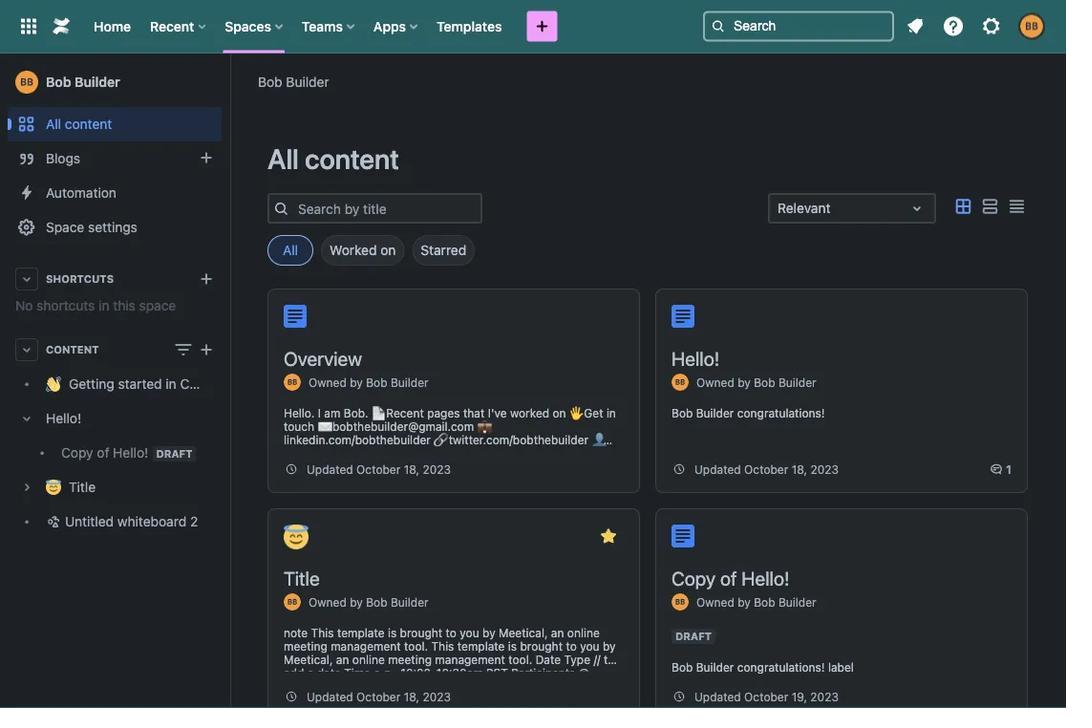 Task type: vqa. For each thing, say whether or not it's contained in the screenshot.
the leftmost Bob Builder
yes



Task type: describe. For each thing, give the bounding box(es) containing it.
shortcuts
[[36, 298, 95, 313]]

unstar image
[[597, 525, 620, 548]]

💼
[[477, 420, 489, 433]]

space
[[46, 219, 84, 235]]

teams button
[[296, 11, 362, 42]]

no shortcuts in this space
[[15, 298, 176, 313]]

grateful
[[478, 446, 520, 460]]

by for copy of hello!
[[738, 595, 751, 609]]

copy of hello! draft
[[61, 445, 193, 460]]

profile picture image for overview
[[284, 374, 301, 391]]

📄
[[372, 406, 383, 420]]

worked
[[510, 406, 550, 420]]

title link
[[8, 470, 222, 505]]

Search by title field
[[292, 195, 481, 222]]

tree item inside space element
[[8, 401, 222, 470]]

updated october 18, 2023 for overview
[[307, 463, 451, 476]]

hello! link
[[8, 401, 222, 436]]

hello. i am bob. 📄 recent pages that i've worked on 🖐 get in touch ✉️ bobthebuilder@gmail.com 💼 linkedin.com/bobthebuilder 🔗 twitter.com/bobthebuilder 👤 medium.com/bobthebuilder i am so grateful to be here and very excited to get started!
[[284, 406, 616, 473]]

help icon image
[[942, 15, 965, 38]]

blogs
[[46, 151, 80, 166]]

0 vertical spatial am
[[324, 406, 341, 420]]

and
[[581, 446, 601, 460]]

bob builder inside space element
[[46, 74, 120, 90]]

create content image
[[195, 338, 218, 361]]

recent inside popup button
[[150, 18, 194, 34]]

this
[[113, 298, 135, 313]]

starred button
[[412, 235, 475, 266]]

label
[[828, 660, 854, 674]]

starred
[[421, 242, 467, 258]]

:innocent: image
[[284, 525, 309, 550]]

all inside "all content" link
[[46, 116, 61, 132]]

bob builder link for copy of hello!
[[754, 595, 817, 609]]

space settings link
[[8, 210, 222, 245]]

shortcuts button
[[8, 262, 222, 296]]

worked
[[330, 242, 377, 258]]

change view image
[[172, 338, 195, 361]]

list image
[[979, 195, 1002, 218]]

builder inside space element
[[75, 74, 120, 90]]

bob builder link for title
[[366, 595, 429, 609]]

owned by bob builder for copy of hello!
[[697, 595, 817, 609]]

notification icon image
[[904, 15, 927, 38]]

i've
[[488, 406, 507, 420]]

tree inside space element
[[8, 367, 251, 539]]

all content link
[[8, 107, 222, 141]]

space element
[[0, 54, 251, 708]]

started
[[118, 376, 162, 392]]

:innocent: image
[[284, 525, 309, 550]]

spaces button
[[219, 11, 290, 42]]

on inside button
[[381, 242, 396, 258]]

18, for overview
[[404, 463, 420, 476]]

1 horizontal spatial content
[[305, 142, 399, 175]]

all inside all button
[[283, 242, 298, 258]]

hello! up the bob builder  congratulations!  label
[[742, 567, 790, 589]]

🔗
[[434, 433, 446, 446]]

banner containing home
[[0, 0, 1067, 54]]

getting
[[69, 376, 114, 392]]

confluence image
[[50, 15, 73, 38]]

confluence
[[180, 376, 251, 392]]

worked on
[[330, 242, 396, 258]]

congratulations! for bob builder  congratulations!  label
[[738, 660, 825, 674]]

automation
[[46, 185, 117, 201]]

all content inside space element
[[46, 116, 112, 132]]

profile picture image for hello!
[[672, 374, 689, 391]]

untitled whiteboard 2 link
[[8, 505, 222, 539]]

content
[[46, 344, 99, 356]]

getting started in confluence link
[[8, 367, 251, 401]]

shortcuts
[[46, 273, 114, 285]]

of for copy of hello! draft
[[97, 445, 109, 460]]

owned by bob builder for title
[[309, 595, 429, 609]]

templates
[[437, 18, 502, 34]]

recent button
[[144, 11, 213, 42]]

started!
[[387, 460, 430, 473]]

get
[[584, 406, 604, 420]]

on inside the hello. i am bob. 📄 recent pages that i've worked on 🖐 get in touch ✉️ bobthebuilder@gmail.com 💼 linkedin.com/bobthebuilder 🔗 twitter.com/bobthebuilder 👤 medium.com/bobthebuilder i am so grateful to be here and very excited to get started!
[[553, 406, 566, 420]]

create content image
[[531, 15, 554, 38]]

1 horizontal spatial all content
[[268, 142, 399, 175]]

18, for title
[[404, 690, 420, 703]]

hello! down page icon
[[672, 347, 720, 369]]

🖐
[[570, 406, 581, 420]]

cards image
[[952, 195, 975, 218]]

owned for overview
[[309, 376, 347, 389]]

by for title
[[350, 595, 363, 609]]

updated october 18, 2023 for title
[[307, 690, 451, 703]]

spaces
[[225, 18, 271, 34]]

updated october 19, 2023
[[695, 690, 839, 703]]

content button
[[8, 333, 222, 367]]

be
[[537, 446, 551, 460]]



Task type: locate. For each thing, give the bounding box(es) containing it.
that
[[463, 406, 485, 420]]

page image for overview
[[284, 305, 307, 328]]

owned up bob builder congratulations!
[[697, 376, 735, 389]]

copy inside tree item
[[61, 445, 93, 460]]

0 horizontal spatial to
[[352, 460, 363, 473]]

untitled
[[65, 514, 114, 529]]

0 horizontal spatial page image
[[284, 305, 307, 328]]

0 horizontal spatial in
[[99, 298, 109, 313]]

blogs link
[[8, 141, 222, 176]]

relevant
[[778, 200, 831, 216]]

recent
[[150, 18, 194, 34], [386, 406, 424, 420]]

linkedin.com/bobthebuilder
[[284, 433, 431, 446]]

all button
[[268, 235, 313, 266]]

collapse sidebar image
[[208, 63, 250, 101]]

profile picture image up hello.
[[284, 374, 301, 391]]

all content
[[46, 116, 112, 132], [268, 142, 399, 175]]

to left the be
[[523, 446, 534, 460]]

draft
[[676, 630, 712, 643]]

worked on button
[[321, 235, 405, 266]]

0 horizontal spatial content
[[65, 116, 112, 132]]

getting started in confluence
[[69, 376, 251, 392]]

in
[[99, 298, 109, 313], [166, 376, 177, 392], [607, 406, 616, 420]]

owned down :innocent: image
[[309, 595, 347, 609]]

hello.
[[284, 406, 315, 420]]

owned
[[309, 376, 347, 389], [697, 376, 735, 389], [309, 595, 347, 609], [697, 595, 735, 609]]

2 vertical spatial all
[[283, 242, 298, 258]]

1
[[1006, 463, 1012, 476]]

👤
[[592, 433, 603, 446]]

owned by bob builder for hello!
[[697, 376, 817, 389]]

recent inside the hello. i am bob. 📄 recent pages that i've worked on 🖐 get in touch ✉️ bobthebuilder@gmail.com 💼 linkedin.com/bobthebuilder 🔗 twitter.com/bobthebuilder 👤 medium.com/bobthebuilder i am so grateful to be here and very excited to get started!
[[386, 406, 424, 420]]

0 vertical spatial content
[[65, 116, 112, 132]]

owned down copy of hello!
[[697, 595, 735, 609]]

0 vertical spatial all
[[46, 116, 61, 132]]

1 horizontal spatial i
[[436, 446, 439, 460]]

draft
[[156, 447, 193, 460]]

in inside tree
[[166, 376, 177, 392]]

1 vertical spatial all content
[[268, 142, 399, 175]]

appswitcher icon image
[[17, 15, 40, 38]]

owned by bob builder for overview
[[309, 376, 429, 389]]

0 horizontal spatial bob builder
[[46, 74, 120, 90]]

bob builder
[[258, 74, 329, 89], [46, 74, 120, 90]]

on left 🖐
[[553, 406, 566, 420]]

owned by bob builder
[[309, 376, 429, 389], [697, 376, 817, 389], [309, 595, 429, 609], [697, 595, 817, 609]]

1 horizontal spatial am
[[442, 446, 458, 460]]

page image
[[284, 305, 307, 328], [672, 525, 695, 548]]

page image up copy of hello!
[[672, 525, 695, 548]]

pages
[[427, 406, 460, 420]]

bob builder link for hello!
[[754, 376, 817, 389]]

copy up draft
[[672, 567, 716, 589]]

in for shortcuts
[[99, 298, 109, 313]]

1 horizontal spatial recent
[[386, 406, 424, 420]]

1 vertical spatial all
[[268, 142, 299, 175]]

content
[[65, 116, 112, 132], [305, 142, 399, 175]]

copy for copy of hello! draft
[[61, 445, 93, 460]]

Search field
[[703, 11, 895, 42]]

automation link
[[8, 176, 222, 210]]

untitled whiteboard 2
[[65, 514, 198, 529]]

1 horizontal spatial on
[[553, 406, 566, 420]]

in for started
[[166, 376, 177, 392]]

1 vertical spatial content
[[305, 142, 399, 175]]

apps
[[374, 18, 406, 34]]

hello! down hello! link
[[113, 445, 148, 460]]

twitter.com/bobthebuilder
[[449, 433, 589, 446]]

banner
[[0, 0, 1067, 54]]

profile picture image up draft
[[672, 593, 689, 611]]

home link
[[88, 11, 137, 42]]

0 vertical spatial copy
[[61, 445, 93, 460]]

all content up search by title field
[[268, 142, 399, 175]]

1 vertical spatial on
[[553, 406, 566, 420]]

all right create a blog image
[[268, 142, 299, 175]]

here
[[554, 446, 578, 460]]

hello! down getting
[[46, 410, 81, 426]]

so
[[462, 446, 474, 460]]

2 horizontal spatial in
[[607, 406, 616, 420]]

settings
[[88, 219, 137, 235]]

2023
[[423, 463, 451, 476], [811, 463, 839, 476], [423, 690, 451, 703], [811, 690, 839, 703]]

get
[[367, 460, 384, 473]]

recent right home
[[150, 18, 194, 34]]

in inside the hello. i am bob. 📄 recent pages that i've worked on 🖐 get in touch ✉️ bobthebuilder@gmail.com 💼 linkedin.com/bobthebuilder 🔗 twitter.com/bobthebuilder 👤 medium.com/bobthebuilder i am so grateful to be here and very excited to get started!
[[607, 406, 616, 420]]

1 horizontal spatial to
[[523, 446, 534, 460]]

1 vertical spatial am
[[442, 446, 458, 460]]

bob inside space element
[[46, 74, 71, 90]]

owned for copy of hello!
[[697, 595, 735, 609]]

builder
[[286, 74, 329, 89], [75, 74, 120, 90], [391, 376, 429, 389], [779, 376, 817, 389], [696, 406, 734, 420], [391, 595, 429, 609], [779, 595, 817, 609], [696, 660, 734, 674]]

page image
[[672, 305, 695, 328]]

1 vertical spatial i
[[436, 446, 439, 460]]

tree item
[[8, 401, 222, 470]]

0 vertical spatial of
[[97, 445, 109, 460]]

am left so
[[442, 446, 458, 460]]

✉️
[[318, 420, 329, 433]]

open image
[[906, 197, 929, 220]]

no
[[15, 298, 33, 313]]

page image up "overview"
[[284, 305, 307, 328]]

0 vertical spatial recent
[[150, 18, 194, 34]]

profile picture image down :innocent: image
[[284, 593, 301, 611]]

very
[[284, 460, 307, 473]]

space
[[139, 298, 176, 313]]

bobthebuilder@gmail.com
[[332, 420, 474, 433]]

in right get
[[607, 406, 616, 420]]

0 horizontal spatial on
[[381, 242, 396, 258]]

overview
[[284, 347, 362, 369]]

of inside tree item
[[97, 445, 109, 460]]

owned for hello!
[[697, 376, 735, 389]]

tree
[[8, 367, 251, 539]]

excited
[[310, 460, 349, 473]]

templates link
[[431, 11, 508, 42]]

copy of hello!
[[672, 567, 790, 589]]

all
[[46, 116, 61, 132], [268, 142, 299, 175], [283, 242, 298, 258]]

of for copy of hello!
[[720, 567, 737, 589]]

am left bob.
[[324, 406, 341, 420]]

1 vertical spatial copy
[[672, 567, 716, 589]]

0 vertical spatial on
[[381, 242, 396, 258]]

apps button
[[368, 11, 425, 42]]

of down hello! link
[[97, 445, 109, 460]]

recent right 📄
[[386, 406, 424, 420]]

bob builder  congratulations!  label
[[672, 660, 854, 674]]

updated
[[307, 463, 353, 476], [695, 463, 741, 476], [307, 690, 353, 703], [695, 690, 741, 703]]

of
[[97, 445, 109, 460], [720, 567, 737, 589]]

1 horizontal spatial bob builder
[[258, 74, 329, 89]]

2
[[190, 514, 198, 529]]

on right worked
[[381, 242, 396, 258]]

home
[[94, 18, 131, 34]]

by for hello!
[[738, 376, 751, 389]]

comments image
[[989, 462, 1004, 477]]

add shortcut image
[[195, 268, 218, 291]]

in right started
[[166, 376, 177, 392]]

2 congratulations! from the top
[[738, 660, 825, 674]]

title
[[69, 479, 96, 495], [284, 567, 320, 589]]

teams
[[302, 18, 343, 34]]

0 vertical spatial all content
[[46, 116, 112, 132]]

19,
[[792, 690, 808, 703]]

2 vertical spatial in
[[607, 406, 616, 420]]

compact list image
[[1005, 195, 1028, 218]]

create a blog image
[[195, 146, 218, 169]]

touch
[[284, 420, 315, 433]]

page image for copy of hello!
[[672, 525, 695, 548]]

title up untitled at the bottom left of page
[[69, 479, 96, 495]]

content inside space element
[[65, 116, 112, 132]]

i
[[318, 406, 321, 420], [436, 446, 439, 460]]

space settings
[[46, 219, 137, 235]]

profile picture image down page icon
[[672, 374, 689, 391]]

1 horizontal spatial in
[[166, 376, 177, 392]]

bob builder down teams on the top
[[258, 74, 329, 89]]

whiteboard
[[117, 514, 187, 529]]

i left so
[[436, 446, 439, 460]]

0 horizontal spatial i
[[318, 406, 321, 420]]

0 horizontal spatial title
[[69, 479, 96, 495]]

profile picture image
[[284, 374, 301, 391], [672, 374, 689, 391], [284, 593, 301, 611], [672, 593, 689, 611]]

copy for copy of hello!
[[672, 567, 716, 589]]

on
[[381, 242, 396, 258], [553, 406, 566, 420]]

0 horizontal spatial of
[[97, 445, 109, 460]]

0 vertical spatial title
[[69, 479, 96, 495]]

to left get
[[352, 460, 363, 473]]

1 vertical spatial recent
[[386, 406, 424, 420]]

0 vertical spatial in
[[99, 298, 109, 313]]

2 bob builder from the left
[[46, 74, 120, 90]]

content up blogs
[[65, 116, 112, 132]]

0 horizontal spatial copy
[[61, 445, 93, 460]]

am
[[324, 406, 341, 420], [442, 446, 458, 460]]

0 vertical spatial page image
[[284, 305, 307, 328]]

1 bob builder from the left
[[258, 74, 329, 89]]

1 vertical spatial congratulations!
[[738, 660, 825, 674]]

bob builder up "all content" link
[[46, 74, 120, 90]]

congratulations! for bob builder congratulations!
[[738, 406, 825, 420]]

of up the bob builder  congratulations!  label
[[720, 567, 737, 589]]

all up blogs
[[46, 116, 61, 132]]

0 horizontal spatial am
[[324, 406, 341, 420]]

settings icon image
[[981, 15, 1003, 38]]

1 vertical spatial page image
[[672, 525, 695, 548]]

medium.com/bobthebuilder
[[284, 446, 433, 460]]

profile picture image for copy of hello!
[[672, 593, 689, 611]]

hello!
[[672, 347, 720, 369], [46, 410, 81, 426], [113, 445, 148, 460], [742, 567, 790, 589]]

search image
[[711, 19, 726, 34]]

copy down hello! link
[[61, 445, 93, 460]]

1 congratulations! from the top
[[738, 406, 825, 420]]

0 vertical spatial congratulations!
[[738, 406, 825, 420]]

0 horizontal spatial all content
[[46, 116, 112, 132]]

bob.
[[344, 406, 368, 420]]

tree item containing hello!
[[8, 401, 222, 470]]

title down :innocent: image
[[284, 567, 320, 589]]

by for overview
[[350, 376, 363, 389]]

by
[[350, 376, 363, 389], [738, 376, 751, 389], [350, 595, 363, 609], [738, 595, 751, 609]]

to
[[523, 446, 534, 460], [352, 460, 363, 473]]

bob builder congratulations!
[[672, 406, 825, 420]]

all content up blogs
[[46, 116, 112, 132]]

0 horizontal spatial recent
[[150, 18, 194, 34]]

1 horizontal spatial page image
[[672, 525, 695, 548]]

1 horizontal spatial title
[[284, 567, 320, 589]]

tree containing getting started in confluence
[[8, 367, 251, 539]]

profile picture image for title
[[284, 593, 301, 611]]

1 vertical spatial title
[[284, 567, 320, 589]]

content up search by title field
[[305, 142, 399, 175]]

1 vertical spatial in
[[166, 376, 177, 392]]

october
[[357, 463, 401, 476], [745, 463, 789, 476], [357, 690, 401, 703], [745, 690, 789, 703]]

1 vertical spatial of
[[720, 567, 737, 589]]

owned for title
[[309, 595, 347, 609]]

owned down "overview"
[[309, 376, 347, 389]]

global element
[[11, 0, 700, 53]]

in left 'this'
[[99, 298, 109, 313]]

0 vertical spatial i
[[318, 406, 321, 420]]

bob builder link for overview
[[366, 376, 429, 389]]

copy
[[61, 445, 93, 460], [672, 567, 716, 589]]

confluence image
[[50, 15, 73, 38]]

i right hello.
[[318, 406, 321, 420]]

title inside space element
[[69, 479, 96, 495]]

1 horizontal spatial copy
[[672, 567, 716, 589]]

bob
[[258, 74, 283, 89], [46, 74, 71, 90], [366, 376, 388, 389], [754, 376, 776, 389], [672, 406, 693, 420], [366, 595, 388, 609], [754, 595, 776, 609], [672, 660, 693, 674]]

all left worked
[[283, 242, 298, 258]]

updated october 18, 2023
[[307, 463, 451, 476], [695, 463, 839, 476], [307, 690, 451, 703]]

1 horizontal spatial of
[[720, 567, 737, 589]]



